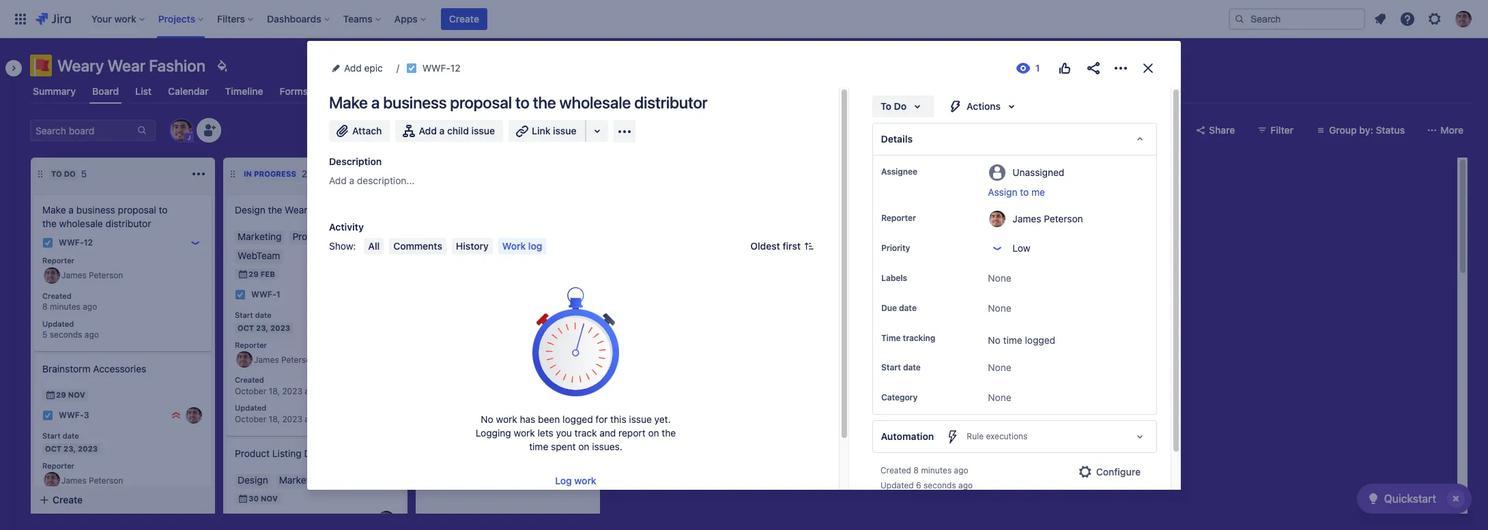 Task type: vqa. For each thing, say whether or not it's contained in the screenshot.
12 inside the Make a business proposal to the wholesale distributor dialog
yes



Task type: describe. For each thing, give the bounding box(es) containing it.
1 horizontal spatial weary
[[285, 204, 313, 216]]

reports link
[[411, 79, 452, 104]]

1 horizontal spatial 23,
[[256, 323, 268, 332]]

8 for updated
[[914, 466, 919, 476]]

no for work
[[481, 414, 493, 425]]

brainstorm accessories
[[42, 363, 146, 375]]

fashion
[[149, 56, 206, 75]]

due
[[881, 303, 897, 313]]

wwf-2
[[251, 514, 281, 525]]

proposal for reporter
[[118, 204, 156, 216]]

updated inside created 8 minutes ago updated 6 seconds ago
[[881, 481, 914, 491]]

category
[[881, 393, 918, 403]]

0 vertical spatial 2
[[302, 168, 307, 180]]

make for description
[[329, 93, 368, 112]]

oldest
[[751, 240, 780, 252]]

wwf- for left wwf-12 link
[[59, 238, 84, 248]]

lets
[[538, 427, 554, 439]]

updated october 18, 2023 at 10:36 am
[[235, 404, 351, 425]]

1 vertical spatial 23,
[[63, 444, 76, 453]]

5 inside updated 5 seconds ago
[[42, 330, 47, 340]]

assign
[[988, 186, 1018, 198]]

james up created 8 minutes ago
[[61, 270, 86, 281]]

2023 inside updated october 18, 2023 at 10:36 am
[[282, 414, 302, 425]]

all
[[368, 240, 380, 252]]

to do 5
[[51, 168, 87, 180]]

1 vertical spatial wear
[[315, 204, 338, 216]]

automation element
[[873, 421, 1157, 454]]

24
[[441, 251, 451, 259]]

design the weary wear site
[[235, 204, 356, 216]]

created 8 minutes ago updated 6 seconds ago
[[881, 466, 973, 491]]

work log button
[[498, 238, 546, 255]]

add app image
[[616, 123, 633, 140]]

12 inside 'make a business proposal to the wholesale distributor' dialog
[[451, 62, 461, 74]]

at for october 18, 2023 at 9:41 am
[[305, 386, 312, 397]]

reporter for james peterson image on top of created 8 minutes ago
[[42, 256, 74, 265]]

james peterson up the created october 18, 2023 at 9:41 am
[[254, 355, 316, 365]]

link issue
[[532, 125, 577, 137]]

actions
[[967, 100, 1001, 112]]

no work has been logged for this issue yet. logging work lets you track and report on the time spent on issues.
[[476, 414, 676, 453]]

oldest first
[[751, 240, 801, 252]]

site
[[341, 204, 356, 216]]

log
[[528, 240, 542, 252]]

time tracking
[[881, 333, 935, 343]]

work log
[[502, 240, 542, 252]]

description
[[329, 156, 382, 167]]

ago for created 8 minutes ago updated 6 seconds ago
[[954, 466, 969, 476]]

actions image
[[1113, 60, 1129, 76]]

updated for october
[[235, 404, 266, 413]]

0 horizontal spatial task image
[[235, 289, 246, 300]]

quickstart
[[1384, 493, 1436, 505]]

issue inside no work has been logged for this issue yet. logging work lets you track and report on the time spent on issues.
[[629, 414, 652, 425]]

wwf-1
[[251, 290, 280, 300]]

18, for october 18, 2023 at 10:36 am
[[269, 414, 280, 425]]

1 vertical spatial create button
[[31, 488, 215, 513]]

6
[[916, 481, 921, 491]]

the up 'link' on the top of the page
[[533, 93, 556, 112]]

timeline
[[225, 85, 263, 97]]

make a business proposal to the wholesale distributor for reporter
[[42, 204, 168, 229]]

dismiss quickstart image
[[1445, 488, 1467, 510]]

accessories
[[93, 363, 146, 375]]

am for october 18, 2023 at 11:01 am
[[143, 507, 156, 518]]

date right due
[[899, 303, 917, 313]]

1 vertical spatial on
[[578, 441, 589, 453]]

at left 9:12
[[498, 332, 506, 342]]

am for october 18, 2023 at 10:36 am
[[339, 414, 351, 425]]

product listing design silos
[[235, 448, 358, 459]]

first
[[783, 240, 801, 252]]

epic
[[364, 62, 383, 74]]

tracking
[[903, 333, 935, 343]]

assign to me
[[988, 186, 1045, 198]]

8 for 8 minutes ago
[[42, 302, 48, 312]]

2 vertical spatial oct
[[45, 444, 62, 453]]

primary element
[[8, 0, 1229, 38]]

minutes for updated
[[921, 466, 952, 476]]

no for time
[[988, 335, 1001, 346]]

wwf- for wwf-1 link
[[251, 290, 276, 300]]

a inside add a child issue button
[[439, 125, 445, 137]]

attach button
[[329, 120, 390, 142]]

work for no
[[496, 414, 517, 425]]

the down "progress" at the left top
[[268, 204, 282, 216]]

29 nov
[[56, 391, 85, 399]]

do for to do
[[894, 100, 907, 112]]

none for labels
[[988, 272, 1012, 284]]

ago for created 8 minutes ago
[[83, 302, 97, 312]]

work for log
[[574, 475, 596, 487]]

0 horizontal spatial weary
[[57, 56, 104, 75]]

reports
[[414, 85, 449, 97]]

business for reporter
[[76, 204, 115, 216]]

assign to me button
[[988, 186, 1143, 199]]

summary
[[33, 85, 76, 97]]

wwf- for wwf-3 link
[[59, 411, 84, 421]]

logged inside no work has been logged for this issue yet. logging work lets you track and report on the time spent on issues.
[[563, 414, 593, 425]]

0 vertical spatial start
[[235, 311, 253, 320]]

tab list containing board
[[22, 79, 1480, 104]]

link issue button
[[509, 120, 586, 142]]

create button inside primary element
[[441, 8, 487, 30]]

highest image
[[171, 410, 182, 421]]

29 for 29 feb
[[249, 270, 259, 279]]

9:41
[[315, 386, 331, 397]]

1 horizontal spatial time
[[1003, 335, 1022, 346]]

none for due date
[[988, 302, 1012, 314]]

peterson up the created october 18, 2023 at 9:41 am
[[281, 355, 316, 365]]

james peterson image right highest icon
[[186, 408, 202, 424]]

and
[[600, 427, 616, 439]]

0 vertical spatial 5
[[81, 168, 87, 180]]

with
[[468, 218, 486, 229]]

created for created 8 minutes ago
[[42, 291, 72, 300]]

0 vertical spatial start date oct 23, 2023
[[235, 311, 290, 332]]

0 vertical spatial oct
[[453, 251, 469, 259]]

listing
[[272, 448, 302, 459]]

issue inside 'button'
[[553, 125, 577, 137]]

link
[[532, 125, 551, 137]]

nov for 29 nov
[[68, 391, 85, 399]]

0 vertical spatial wwf-12 link
[[422, 60, 461, 76]]

details element
[[873, 123, 1157, 156]]

calendar
[[168, 85, 209, 97]]

add a child issue button
[[396, 120, 503, 142]]

oldest first button
[[742, 238, 823, 255]]

wwf-12 inside 'make a business proposal to the wholesale distributor' dialog
[[422, 62, 461, 74]]

3 none from the top
[[988, 362, 1012, 374]]

updated 5 seconds ago
[[42, 319, 99, 340]]

low image
[[190, 238, 201, 249]]

october 24, 2023 at 9:12 am
[[427, 332, 539, 342]]

24 october 2023 image
[[430, 250, 441, 261]]

1 horizontal spatial logged
[[1025, 335, 1056, 346]]

details
[[881, 133, 913, 145]]

go
[[427, 218, 439, 229]]

athleisure
[[488, 204, 531, 216]]

wwf- for the top wwf-12 link
[[422, 62, 451, 74]]

2023 inside the created october 18, 2023 at 9:41 am
[[282, 386, 302, 397]]

updated for 5
[[42, 319, 74, 328]]

priority
[[881, 243, 910, 253]]

no time logged
[[988, 335, 1056, 346]]

in
[[244, 169, 252, 178]]

to inside button
[[1020, 186, 1029, 198]]

add for add a child issue
[[419, 125, 437, 137]]

low
[[1013, 242, 1030, 254]]

0 vertical spatial on
[[648, 427, 659, 439]]

1 horizontal spatial oct
[[238, 323, 254, 332]]

history button
[[452, 238, 493, 255]]

copy link to issue image
[[458, 62, 469, 73]]

at for october 18, 2023 at 10:36 am
[[305, 414, 312, 425]]

30
[[249, 494, 259, 503]]

ago for updated 5 seconds ago
[[84, 330, 99, 340]]

a inside 'create a new athleisure top to go along with the turtleneck pillow sweater'
[[459, 204, 464, 216]]

reporter pin to top. only you can see pinned fields. image
[[919, 213, 930, 224]]

sweater
[[455, 231, 491, 243]]

to inside 'create a new athleisure top to go along with the turtleneck pillow sweater'
[[551, 204, 559, 216]]

seconds inside updated 5 seconds ago
[[50, 330, 82, 340]]

pillow
[[427, 231, 453, 243]]

for
[[596, 414, 608, 425]]

wholesale for description
[[560, 93, 631, 112]]

this
[[610, 414, 626, 425]]

quickstart button
[[1357, 484, 1472, 514]]

0 horizontal spatial wear
[[108, 56, 145, 75]]

add a child issue
[[419, 125, 495, 137]]

proposal for description
[[450, 93, 512, 112]]

list link
[[133, 79, 154, 104]]

0 vertical spatial design
[[235, 204, 265, 216]]

me
[[1032, 186, 1045, 198]]

am right 9:12
[[527, 332, 539, 342]]

distributor for description
[[634, 93, 708, 112]]

board
[[92, 85, 119, 97]]

a down description
[[349, 175, 354, 186]]

report
[[619, 427, 646, 439]]

create a new athleisure top to go along with the turtleneck pillow sweater
[[427, 204, 559, 243]]

description...
[[357, 175, 415, 186]]

configure link
[[1069, 462, 1149, 484]]

to do
[[881, 100, 907, 112]]

2 vertical spatial create
[[53, 494, 83, 506]]

history
[[456, 240, 489, 252]]

date down time tracking
[[903, 363, 921, 373]]

check image
[[1365, 491, 1382, 507]]

add epic button
[[329, 60, 387, 76]]

0 horizontal spatial wwf-12
[[59, 238, 93, 248]]

all button
[[364, 238, 384, 255]]

business for description
[[383, 93, 447, 112]]

vote options: no one has voted for this issue yet. image
[[1057, 60, 1073, 76]]



Task type: locate. For each thing, give the bounding box(es) containing it.
task image up reports
[[406, 63, 417, 74]]

feb
[[261, 270, 275, 279]]

0 horizontal spatial minutes
[[50, 302, 80, 312]]

2 none from the top
[[988, 302, 1012, 314]]

0 horizontal spatial design
[[235, 204, 265, 216]]

close image
[[1140, 60, 1157, 76]]

to for to do 5
[[51, 169, 62, 178]]

created october 18, 2023 at 11:01 am
[[42, 497, 156, 518]]

0 vertical spatial wholesale
[[560, 93, 631, 112]]

29 november 2023 image
[[45, 390, 56, 401], [45, 390, 56, 401]]

date down wwf-1 link
[[255, 311, 271, 320]]

wwf- down 29 feb
[[251, 290, 276, 300]]

1 horizontal spatial do
[[894, 100, 907, 112]]

1 task image from the top
[[42, 238, 53, 249]]

james peterson up created october 18, 2023 at 11:01 am
[[61, 476, 123, 486]]

search image
[[1234, 13, 1245, 24]]

james peterson up created 8 minutes ago
[[61, 270, 123, 281]]

0 vertical spatial minutes
[[50, 302, 80, 312]]

james up created october 18, 2023 at 11:01 am
[[61, 476, 86, 486]]

menu bar containing all
[[361, 238, 549, 255]]

a left new at the left top of the page
[[459, 204, 464, 216]]

start down time
[[881, 363, 901, 373]]

work inside button
[[574, 475, 596, 487]]

8 inside created 8 minutes ago updated 6 seconds ago
[[914, 466, 919, 476]]

2 horizontal spatial issue
[[629, 414, 652, 425]]

do for to do 5
[[64, 169, 76, 178]]

created for created 8 minutes ago updated 6 seconds ago
[[881, 466, 911, 476]]

1 horizontal spatial 29
[[249, 270, 259, 279]]

0 vertical spatial to
[[881, 100, 892, 112]]

yet.
[[654, 414, 671, 425]]

1 horizontal spatial on
[[648, 427, 659, 439]]

1 horizontal spatial seconds
[[924, 481, 956, 491]]

1 vertical spatial start date oct 23, 2023
[[42, 431, 98, 453]]

project
[[545, 85, 577, 97]]

1 horizontal spatial 2
[[302, 168, 307, 180]]

add for add a description...
[[329, 175, 347, 186]]

8 up updated 5 seconds ago
[[42, 302, 48, 312]]

2023 right 24,
[[476, 332, 496, 342]]

add for add epic
[[344, 62, 362, 74]]

am right 11:01
[[143, 507, 156, 518]]

30 nov
[[249, 494, 278, 503]]

created inside created 8 minutes ago updated 6 seconds ago
[[881, 466, 911, 476]]

2 task image from the top
[[42, 410, 53, 421]]

ago down rule
[[954, 466, 969, 476]]

0 horizontal spatial wwf-12 link
[[59, 237, 93, 249]]

12 up created 8 minutes ago
[[84, 238, 93, 248]]

0 vertical spatial business
[[383, 93, 447, 112]]

Search field
[[1229, 8, 1365, 30]]

0 horizontal spatial on
[[578, 441, 589, 453]]

do down search board text box
[[64, 169, 76, 178]]

make inside dialog
[[329, 93, 368, 112]]

18, inside created october 18, 2023 at 11:01 am
[[76, 507, 87, 518]]

james peterson inside 'make a business proposal to the wholesale distributor' dialog
[[1013, 213, 1083, 224]]

make a business proposal to the wholesale distributor for description
[[329, 93, 708, 112]]

forms
[[280, 85, 308, 97]]

0 horizontal spatial start date oct 23, 2023
[[42, 431, 98, 453]]

reporter
[[881, 213, 916, 223], [42, 256, 74, 265], [235, 340, 267, 349], [42, 461, 74, 470]]

show:
[[329, 240, 356, 252]]

1 vertical spatial nov
[[261, 494, 278, 503]]

1 vertical spatial wwf-12
[[59, 238, 93, 248]]

to for to do
[[881, 100, 892, 112]]

wwf-12 up created 8 minutes ago
[[59, 238, 93, 248]]

0 vertical spatial work
[[496, 414, 517, 425]]

1 vertical spatial 8
[[914, 466, 919, 476]]

distributor for reporter
[[106, 218, 151, 229]]

reporter down wwf-1 link
[[235, 340, 267, 349]]

reporter inside 'make a business proposal to the wholesale distributor' dialog
[[881, 213, 916, 223]]

1 vertical spatial to
[[51, 169, 62, 178]]

1 horizontal spatial task image
[[406, 63, 417, 74]]

project settings link
[[542, 79, 619, 104]]

on down the yet. in the left of the page
[[648, 427, 659, 439]]

none for category
[[988, 392, 1012, 404]]

ago inside created 8 minutes ago
[[83, 302, 97, 312]]

1 vertical spatial start
[[881, 363, 901, 373]]

updated left 6
[[881, 481, 914, 491]]

am right 9:41
[[333, 386, 346, 397]]

settings
[[580, 85, 616, 97]]

created inside created october 18, 2023 at 11:01 am
[[42, 497, 72, 505]]

18,
[[269, 386, 280, 397], [269, 414, 280, 425], [76, 507, 87, 518]]

wwf- down the 30 nov
[[251, 514, 276, 525]]

work up logging
[[496, 414, 517, 425]]

2023 inside created october 18, 2023 at 11:01 am
[[90, 507, 110, 518]]

at
[[498, 332, 506, 342], [305, 386, 312, 397], [305, 414, 312, 425], [112, 507, 120, 518]]

nov up wwf-3
[[68, 391, 85, 399]]

issue inside button
[[471, 125, 495, 137]]

1 horizontal spatial wear
[[315, 204, 338, 216]]

0 vertical spatial nov
[[68, 391, 85, 399]]

at inside updated october 18, 2023 at 10:36 am
[[305, 414, 312, 425]]

29 left 'feb' at left
[[249, 270, 259, 279]]

updated inside updated october 18, 2023 at 10:36 am
[[235, 404, 266, 413]]

am inside created october 18, 2023 at 11:01 am
[[143, 507, 156, 518]]

2 down the 30 nov
[[276, 514, 281, 525]]

proposal
[[450, 93, 512, 112], [118, 204, 156, 216]]

1 vertical spatial 29
[[56, 391, 66, 399]]

minutes for 8 minutes ago
[[50, 302, 80, 312]]

reporter for james peterson image on top of created october 18, 2023 at 11:01 am
[[42, 461, 74, 470]]

start inside 'make a business proposal to the wholesale distributor' dialog
[[881, 363, 901, 373]]

create inside 'create a new athleisure top to go along with the turtleneck pillow sweater'
[[427, 204, 457, 216]]

create banner
[[0, 0, 1488, 38]]

created october 18, 2023 at 9:41 am
[[235, 376, 346, 397]]

actions button
[[940, 96, 1028, 117]]

james peterson image up created october 18, 2023 at 11:01 am
[[44, 473, 60, 489]]

1 horizontal spatial updated
[[235, 404, 266, 413]]

1 vertical spatial time
[[529, 441, 548, 453]]

task image for wwf-3
[[42, 410, 53, 421]]

18, up listing on the bottom left
[[269, 414, 280, 425]]

new
[[467, 204, 485, 216]]

distributor inside dialog
[[634, 93, 708, 112]]

ago inside updated 5 seconds ago
[[84, 330, 99, 340]]

start down wwf-1 link
[[235, 311, 253, 320]]

29 for 29 nov
[[56, 391, 66, 399]]

18, inside the created october 18, 2023 at 9:41 am
[[269, 386, 280, 397]]

logging
[[476, 427, 511, 439]]

0 vertical spatial make a business proposal to the wholesale distributor
[[329, 93, 708, 112]]

seconds inside created 8 minutes ago updated 6 seconds ago
[[924, 481, 956, 491]]

the inside no work has been logged for this issue yet. logging work lets you track and report on the time spent on issues.
[[662, 427, 676, 439]]

0 horizontal spatial business
[[76, 204, 115, 216]]

date down wwf-3 link
[[63, 431, 79, 440]]

24,
[[461, 332, 474, 342]]

1 none from the top
[[988, 272, 1012, 284]]

task image for wwf-12
[[42, 238, 53, 249]]

0 vertical spatial make
[[329, 93, 368, 112]]

2 right "progress" at the left top
[[302, 168, 307, 180]]

task image
[[406, 63, 417, 74], [235, 289, 246, 300]]

start date oct 23, 2023 down wwf-1 link
[[235, 311, 290, 332]]

9:12
[[508, 332, 524, 342]]

am
[[527, 332, 539, 342], [333, 386, 346, 397], [339, 414, 351, 425], [143, 507, 156, 518]]

1 vertical spatial task image
[[235, 289, 246, 300]]

29 up wwf-3
[[56, 391, 66, 399]]

created for created october 18, 2023 at 11:01 am
[[42, 497, 72, 505]]

1 horizontal spatial issue
[[553, 125, 577, 137]]

make a business proposal to the wholesale distributor
[[329, 93, 708, 112], [42, 204, 168, 229]]

2023
[[270, 323, 290, 332], [476, 332, 496, 342], [282, 386, 302, 397], [282, 414, 302, 425], [78, 444, 98, 453], [90, 507, 110, 518]]

october for october 18, 2023 at 11:01 am
[[42, 507, 74, 518]]

0 horizontal spatial wholesale
[[59, 218, 103, 229]]

29 february 2024 image
[[238, 269, 249, 280], [238, 269, 249, 280]]

on
[[648, 427, 659, 439], [578, 441, 589, 453]]

wholesale inside 'make a business proposal to the wholesale distributor' dialog
[[560, 93, 631, 112]]

make a business proposal to the wholesale distributor dialog
[[307, 41, 1181, 530]]

30 november 2023 image
[[238, 494, 249, 505], [238, 494, 249, 505]]

no inside no work has been logged for this issue yet. logging work lets you track and report on the time spent on issues.
[[481, 414, 493, 425]]

time
[[881, 333, 901, 343]]

link web pages and more image
[[589, 123, 605, 139]]

pages
[[324, 85, 352, 97]]

12
[[451, 62, 461, 74], [84, 238, 93, 248]]

0 horizontal spatial start
[[42, 431, 61, 440]]

newest first image
[[804, 241, 814, 252]]

1 horizontal spatial distributor
[[634, 93, 708, 112]]

along
[[441, 218, 465, 229]]

2 vertical spatial updated
[[881, 481, 914, 491]]

2 horizontal spatial oct
[[453, 251, 469, 259]]

1 horizontal spatial business
[[383, 93, 447, 112]]

minutes up 6
[[921, 466, 952, 476]]

log work
[[555, 475, 596, 487]]

wwf-2 link
[[251, 514, 281, 525]]

ago right 6
[[959, 481, 973, 491]]

created inside created 8 minutes ago
[[42, 291, 72, 300]]

wwf-12 up reports
[[422, 62, 461, 74]]

29
[[249, 270, 259, 279], [56, 391, 66, 399]]

add inside add epic popup button
[[344, 62, 362, 74]]

2023 down 1
[[270, 323, 290, 332]]

0 horizontal spatial issue
[[471, 125, 495, 137]]

0 horizontal spatial no
[[481, 414, 493, 425]]

add inside add a child issue button
[[419, 125, 437, 137]]

5
[[81, 168, 87, 180], [42, 330, 47, 340]]

1 vertical spatial work
[[514, 427, 535, 439]]

business down to do 5
[[76, 204, 115, 216]]

1 horizontal spatial make
[[329, 93, 368, 112]]

1
[[276, 290, 280, 300]]

wwf- up reports
[[422, 62, 451, 74]]

peterson inside 'make a business proposal to the wholesale distributor' dialog
[[1044, 213, 1083, 224]]

1 horizontal spatial start date oct 23, 2023
[[235, 311, 290, 332]]

wwf-3 link
[[59, 410, 89, 422]]

2023 left 10:36
[[282, 414, 302, 425]]

forms link
[[277, 79, 311, 104]]

no
[[988, 335, 1001, 346], [481, 414, 493, 425]]

at inside the created october 18, 2023 at 9:41 am
[[305, 386, 312, 397]]

ago up updated 5 seconds ago
[[83, 302, 97, 312]]

1 vertical spatial design
[[304, 448, 335, 459]]

task image
[[42, 238, 53, 249], [42, 410, 53, 421]]

at left 11:01
[[112, 507, 120, 518]]

18, for october 18, 2023 at 9:41 am
[[269, 386, 280, 397]]

peterson down assign to me button
[[1044, 213, 1083, 224]]

oct down wwf-3 link
[[45, 444, 62, 453]]

1 vertical spatial business
[[76, 204, 115, 216]]

wholesale up the link web pages and more image
[[560, 93, 631, 112]]

0 vertical spatial task image
[[406, 63, 417, 74]]

1 horizontal spatial 8
[[914, 466, 919, 476]]

created 8 minutes ago
[[42, 291, 97, 312]]

do up details
[[894, 100, 907, 112]]

task image left wwf-3 link
[[42, 410, 53, 421]]

23, down wwf-1 link
[[256, 323, 268, 332]]

issues.
[[592, 441, 622, 453]]

minutes inside created 8 minutes ago updated 6 seconds ago
[[921, 466, 952, 476]]

start date oct 23, 2023
[[235, 311, 290, 332], [42, 431, 98, 453]]

1 vertical spatial 2
[[276, 514, 281, 525]]

configure
[[1096, 467, 1141, 478]]

do inside dropdown button
[[894, 100, 907, 112]]

at left 10:36
[[305, 414, 312, 425]]

0 horizontal spatial make a business proposal to the wholesale distributor
[[42, 204, 168, 229]]

1 vertical spatial minutes
[[921, 466, 952, 476]]

1 horizontal spatial design
[[304, 448, 335, 459]]

1 horizontal spatial minutes
[[921, 466, 952, 476]]

log work button
[[547, 470, 605, 492]]

2023 up updated october 18, 2023 at 10:36 am
[[282, 386, 302, 397]]

am for october 18, 2023 at 9:41 am
[[333, 386, 346, 397]]

pages link
[[322, 79, 355, 104]]

Search board text field
[[31, 121, 135, 140]]

am inside the created october 18, 2023 at 9:41 am
[[333, 386, 346, 397]]

james peterson image up created 8 minutes ago
[[44, 267, 60, 284]]

the inside 'create a new athleisure top to go along with the turtleneck pillow sweater'
[[489, 218, 503, 229]]

menu bar
[[361, 238, 549, 255]]

make for reporter
[[42, 204, 66, 216]]

james peterson image up the created october 18, 2023 at 9:41 am
[[236, 352, 253, 368]]

logged
[[1025, 335, 1056, 346], [563, 414, 593, 425]]

the down the yet. in the left of the page
[[662, 427, 676, 439]]

to inside to do 5
[[51, 169, 62, 178]]

oct
[[453, 251, 469, 259], [238, 323, 254, 332], [45, 444, 62, 453]]

created
[[42, 291, 72, 300], [235, 376, 264, 385], [881, 466, 911, 476], [42, 497, 72, 505]]

attach
[[352, 125, 382, 137]]

comments button
[[389, 238, 446, 255]]

time
[[1003, 335, 1022, 346], [529, 441, 548, 453]]

james peterson down the me
[[1013, 213, 1083, 224]]

24 october 2023 image
[[430, 250, 441, 261]]

work down has
[[514, 427, 535, 439]]

2023 down 3
[[78, 444, 98, 453]]

reporter left reporter pin to top. only you can see pinned fields. icon
[[881, 213, 916, 223]]

0 horizontal spatial proposal
[[118, 204, 156, 216]]

has
[[520, 414, 535, 425]]

business up add a child issue button
[[383, 93, 447, 112]]

jira image
[[36, 11, 71, 27], [36, 11, 71, 27]]

ago up brainstorm accessories
[[84, 330, 99, 340]]

8 inside created 8 minutes ago
[[42, 302, 48, 312]]

automation
[[881, 431, 935, 443]]

james peterson image
[[378, 287, 395, 303]]

issue up report
[[629, 414, 652, 425]]

0 vertical spatial task image
[[42, 238, 53, 249]]

5 down search board text box
[[81, 168, 87, 180]]

start date oct 23, 2023 down wwf-3 link
[[42, 431, 98, 453]]

0 vertical spatial distributor
[[634, 93, 708, 112]]

make inside the 'make a business proposal to the wholesale distributor'
[[42, 204, 66, 216]]

1 vertical spatial wholesale
[[59, 218, 103, 229]]

to up details
[[881, 100, 892, 112]]

wwf- down '29 nov' at the bottom
[[59, 411, 84, 421]]

am inside updated october 18, 2023 at 10:36 am
[[339, 414, 351, 425]]

1 vertical spatial make a business proposal to the wholesale distributor
[[42, 204, 168, 229]]

october inside created october 18, 2023 at 11:01 am
[[42, 507, 74, 518]]

18, for october 18, 2023 at 11:01 am
[[76, 507, 87, 518]]

1 horizontal spatial wwf-12
[[422, 62, 461, 74]]

list
[[135, 85, 152, 97]]

wwf-12 link up created 8 minutes ago
[[59, 237, 93, 249]]

1 vertical spatial proposal
[[118, 204, 156, 216]]

wwf-1 link
[[251, 289, 280, 301]]

wwf- for wwf-2 link
[[251, 514, 276, 525]]

time inside no work has been logged for this issue yet. logging work lets you track and report on the time spent on issues.
[[529, 441, 548, 453]]

peterson up created october 18, 2023 at 11:01 am
[[89, 476, 123, 486]]

0 vertical spatial updated
[[42, 319, 74, 328]]

1 horizontal spatial 5
[[81, 168, 87, 180]]

wholesale inside the 'make a business proposal to the wholesale distributor'
[[59, 218, 103, 229]]

0 vertical spatial create button
[[441, 8, 487, 30]]

2 horizontal spatial updated
[[881, 481, 914, 491]]

oct down wwf-1 link
[[238, 323, 254, 332]]

at for october 18, 2023 at 11:01 am
[[112, 507, 120, 518]]

work right log
[[574, 475, 596, 487]]

1 vertical spatial logged
[[563, 414, 593, 425]]

issue right 'link' on the top of the page
[[553, 125, 577, 137]]

nov for 30 nov
[[261, 494, 278, 503]]

a up attach
[[371, 93, 380, 112]]

updated inside updated 5 seconds ago
[[42, 319, 74, 328]]

29 feb
[[249, 270, 275, 279]]

18, inside updated october 18, 2023 at 10:36 am
[[269, 414, 280, 425]]

oct right 24
[[453, 251, 469, 259]]

a inside the 'make a business proposal to the wholesale distributor'
[[69, 204, 74, 216]]

james peterson image left add people image
[[171, 119, 193, 141]]

proposal inside dialog
[[450, 93, 512, 112]]

2
[[302, 168, 307, 180], [276, 514, 281, 525]]

wwf-3
[[59, 411, 89, 421]]

18, left 11:01
[[76, 507, 87, 518]]

reporter up created 8 minutes ago
[[42, 256, 74, 265]]

unassigned
[[1013, 166, 1065, 178]]

18, up updated october 18, 2023 at 10:36 am
[[269, 386, 280, 397]]

1 vertical spatial distributor
[[106, 218, 151, 229]]

2 vertical spatial add
[[329, 175, 347, 186]]

turtleneck
[[506, 218, 552, 229]]

1 vertical spatial create
[[427, 204, 457, 216]]

created for created october 18, 2023 at 9:41 am
[[235, 376, 264, 385]]

james up the created october 18, 2023 at 9:41 am
[[254, 355, 279, 365]]

nov right the "30"
[[261, 494, 278, 503]]

0 vertical spatial weary
[[57, 56, 104, 75]]

been
[[538, 414, 560, 425]]

to down search board text box
[[51, 169, 62, 178]]

make a business proposal to the wholesale distributor up 'link' on the top of the page
[[329, 93, 708, 112]]

0 horizontal spatial nov
[[68, 391, 85, 399]]

at inside created october 18, 2023 at 11:01 am
[[112, 507, 120, 518]]

design left silos
[[304, 448, 335, 459]]

2 vertical spatial start
[[42, 431, 61, 440]]

october inside the created october 18, 2023 at 9:41 am
[[235, 386, 266, 397]]

create
[[449, 13, 479, 24], [427, 204, 457, 216], [53, 494, 83, 506]]

october inside updated october 18, 2023 at 10:36 am
[[235, 414, 266, 425]]

1 horizontal spatial nov
[[261, 494, 278, 503]]

priority pin to top. only you can see pinned fields. image
[[913, 243, 924, 254]]

created inside the created october 18, 2023 at 9:41 am
[[235, 376, 264, 385]]

23,
[[256, 323, 268, 332], [63, 444, 76, 453]]

0 horizontal spatial logged
[[563, 414, 593, 425]]

0 horizontal spatial to
[[51, 169, 62, 178]]

2 vertical spatial work
[[574, 475, 596, 487]]

0 horizontal spatial create button
[[31, 488, 215, 513]]

24 oct
[[441, 251, 469, 259]]

2 vertical spatial 18,
[[76, 507, 87, 518]]

menu bar inside 'make a business proposal to the wholesale distributor' dialog
[[361, 238, 549, 255]]

wwf-12
[[422, 62, 461, 74], [59, 238, 93, 248]]

am right 10:36
[[339, 414, 351, 425]]

12 up the reports link
[[451, 62, 461, 74]]

4 none from the top
[[988, 392, 1012, 404]]

progress
[[254, 169, 296, 178]]

a down to do 5
[[69, 204, 74, 216]]

0 vertical spatial do
[[894, 100, 907, 112]]

summary link
[[30, 79, 78, 104]]

share image
[[1086, 60, 1102, 76]]

0 horizontal spatial updated
[[42, 319, 74, 328]]

comments
[[393, 240, 442, 252]]

on down track
[[578, 441, 589, 453]]

to inside dropdown button
[[881, 100, 892, 112]]

brainstorm
[[42, 363, 90, 375]]

updated down the created october 18, 2023 at 9:41 am
[[235, 404, 266, 413]]

1 vertical spatial make
[[42, 204, 66, 216]]

the inside the 'make a business proposal to the wholesale distributor'
[[42, 218, 57, 229]]

1 vertical spatial oct
[[238, 323, 254, 332]]

start date
[[881, 363, 921, 373]]

wear up 'list'
[[108, 56, 145, 75]]

updated down created 8 minutes ago
[[42, 319, 74, 328]]

1 vertical spatial 12
[[84, 238, 93, 248]]

make a business proposal to the wholesale distributor inside 'make a business proposal to the wholesale distributor' dialog
[[329, 93, 708, 112]]

minutes inside created 8 minutes ago
[[50, 302, 80, 312]]

wholesale for reporter
[[59, 218, 103, 229]]

seconds down created 8 minutes ago
[[50, 330, 82, 340]]

1 horizontal spatial wholesale
[[560, 93, 631, 112]]

james peterson image
[[171, 119, 193, 141], [44, 267, 60, 284], [236, 352, 253, 368], [186, 408, 202, 424], [44, 473, 60, 489]]

design down the in
[[235, 204, 265, 216]]

child
[[447, 125, 469, 137]]

weary down in progress 2
[[285, 204, 313, 216]]

reporter for james peterson image on top of the created october 18, 2023 at 9:41 am
[[235, 340, 267, 349]]

business inside dialog
[[383, 93, 447, 112]]

3
[[84, 411, 89, 421]]

wwf- inside 'make a business proposal to the wholesale distributor' dialog
[[422, 62, 451, 74]]

timeline link
[[222, 79, 266, 104]]

do inside to do 5
[[64, 169, 76, 178]]

work
[[496, 414, 517, 425], [514, 427, 535, 439], [574, 475, 596, 487]]

task image up created 8 minutes ago
[[42, 238, 53, 249]]

october for october 18, 2023 at 9:41 am
[[235, 386, 266, 397]]

a left child
[[439, 125, 445, 137]]

1 vertical spatial 5
[[42, 330, 47, 340]]

october for october 18, 2023 at 10:36 am
[[235, 414, 266, 425]]

1 horizontal spatial create button
[[441, 8, 487, 30]]

add down description
[[329, 175, 347, 186]]

0 horizontal spatial distributor
[[106, 218, 151, 229]]

to inside the 'make a business proposal to the wholesale distributor'
[[159, 204, 168, 216]]

0 vertical spatial no
[[988, 335, 1001, 346]]

issues link
[[366, 79, 400, 104]]

add people image
[[201, 122, 217, 139]]

business
[[383, 93, 447, 112], [76, 204, 115, 216]]

1 vertical spatial seconds
[[924, 481, 956, 491]]

assignee
[[881, 167, 917, 177]]

peterson up created 8 minutes ago
[[89, 270, 123, 281]]

calendar link
[[165, 79, 211, 104]]

create inside primary element
[[449, 13, 479, 24]]

james inside 'make a business proposal to the wholesale distributor' dialog
[[1013, 213, 1041, 224]]

tab list
[[22, 79, 1480, 104]]

october
[[427, 332, 459, 342], [235, 386, 266, 397], [235, 414, 266, 425], [42, 507, 74, 518]]



